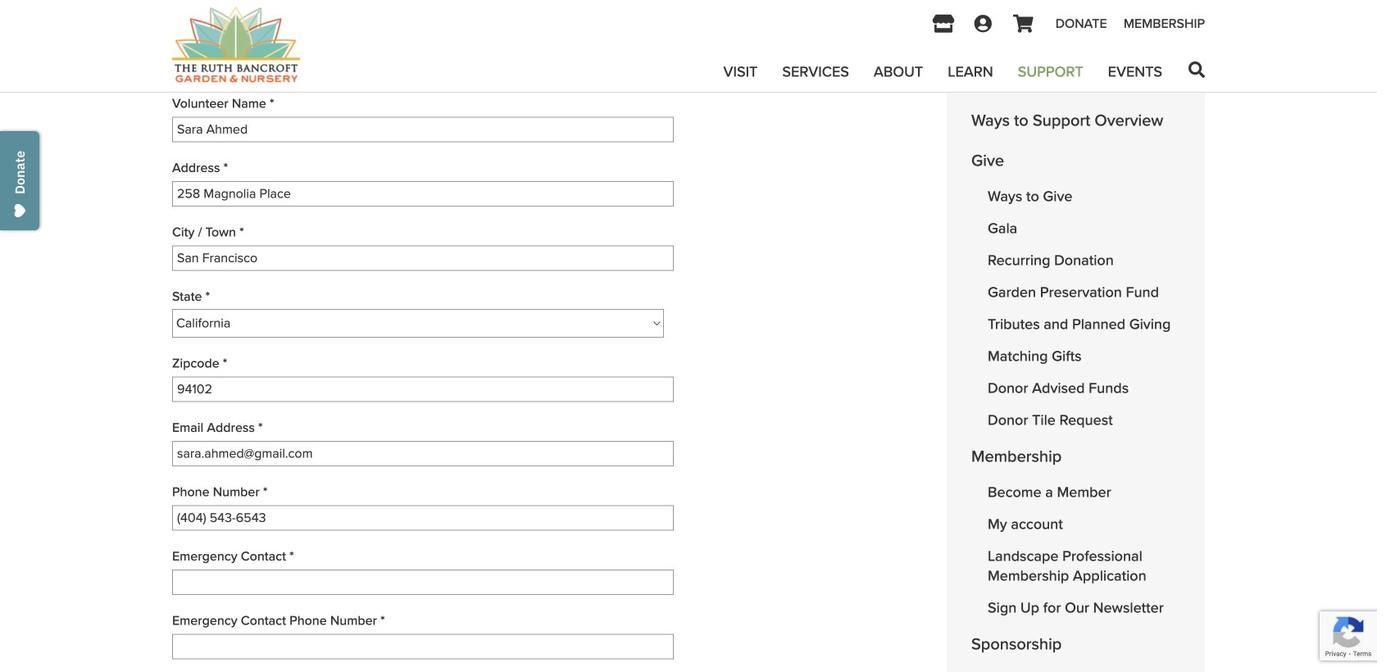 Task type: describe. For each thing, give the bounding box(es) containing it.
none email field inside contact form element
[[172, 441, 674, 467]]



Task type: vqa. For each thing, say whether or not it's contained in the screenshot.
option in the Contact form ELEMENT
no



Task type: locate. For each thing, give the bounding box(es) containing it.
None email field
[[172, 441, 674, 467]]

None text field
[[172, 181, 674, 207], [172, 246, 674, 271], [172, 181, 674, 207], [172, 246, 674, 271]]

contact form element
[[172, 90, 895, 672]]

None text field
[[172, 117, 674, 142], [172, 377, 674, 402], [172, 506, 674, 531], [172, 570, 674, 595], [172, 634, 674, 660], [172, 117, 674, 142], [172, 377, 674, 402], [172, 506, 674, 531], [172, 570, 674, 595], [172, 634, 674, 660]]



